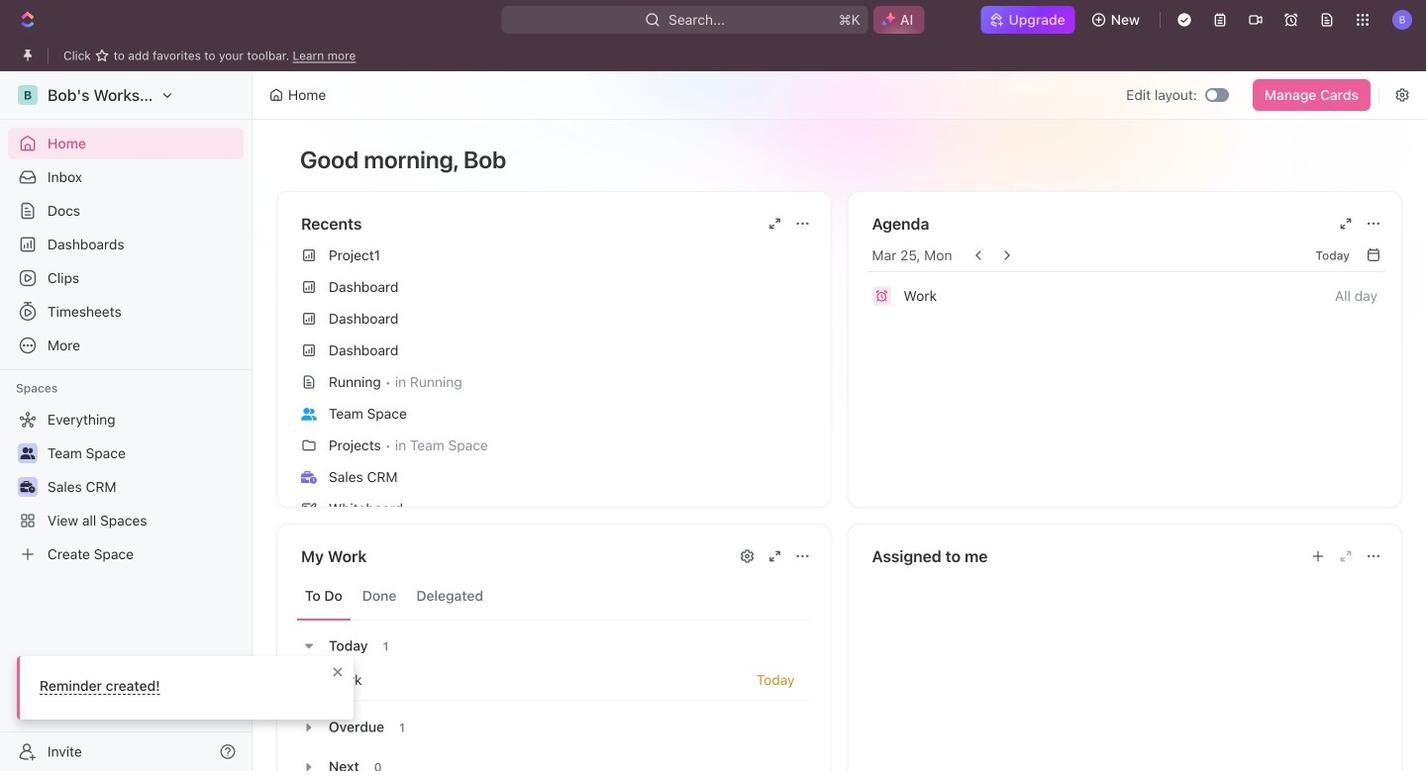 Task type: vqa. For each thing, say whether or not it's contained in the screenshot.
TAB LIST
yes



Task type: describe. For each thing, give the bounding box(es) containing it.
sidebar navigation
[[0, 71, 257, 772]]

business time image
[[301, 471, 317, 484]]

business time image
[[20, 481, 35, 493]]

tree inside sidebar navigation
[[8, 404, 244, 570]]



Task type: locate. For each thing, give the bounding box(es) containing it.
user group image
[[20, 448, 35, 460]]

tree
[[8, 404, 244, 570]]

bob's workspace, , element
[[18, 85, 38, 105]]

user group image
[[301, 408, 317, 421]]

tab list
[[297, 572, 811, 621]]



